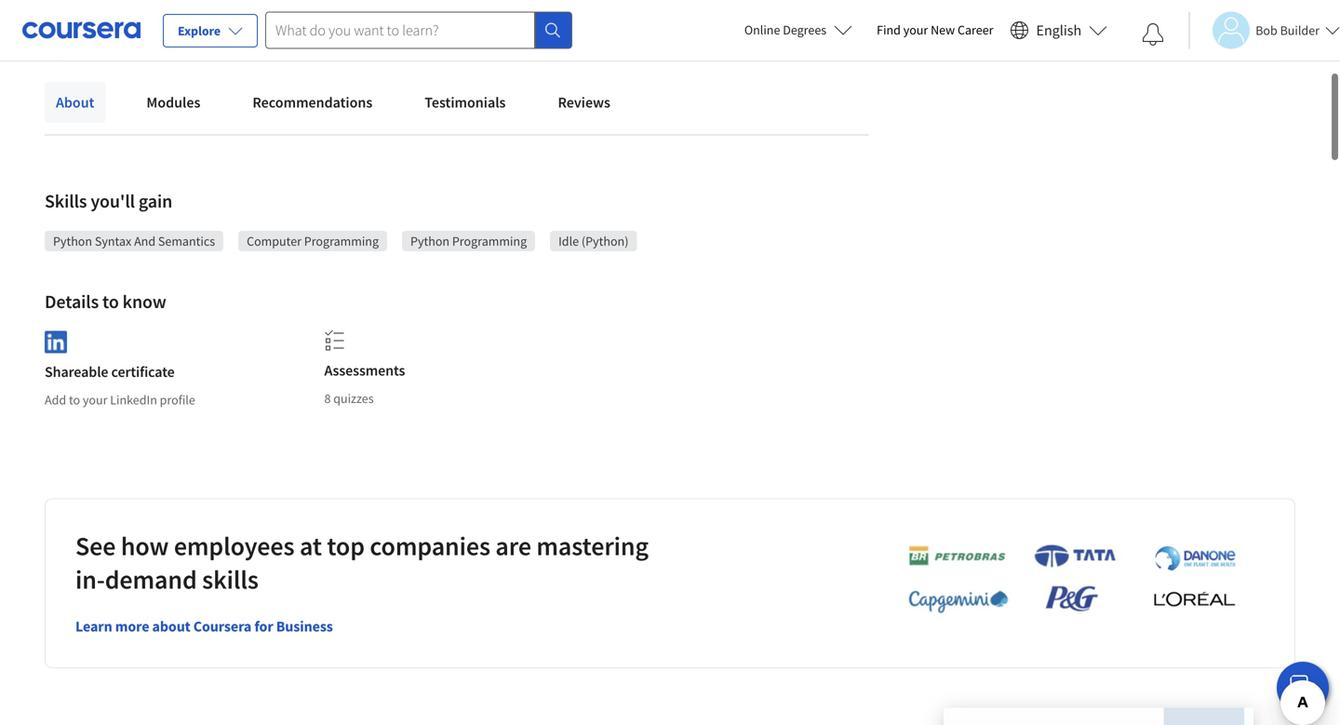 Task type: locate. For each thing, give the bounding box(es) containing it.
your right 'find'
[[904, 21, 928, 38]]

programming right computer
[[304, 233, 379, 250]]

employees
[[174, 530, 295, 563]]

idle
[[559, 233, 579, 250]]

and
[[134, 233, 156, 250]]

0 horizontal spatial python
[[53, 233, 92, 250]]

top
[[327, 530, 365, 563]]

skills you'll gain
[[45, 189, 172, 213]]

to for your
[[69, 392, 80, 408]]

to right add
[[69, 392, 80, 408]]

1 horizontal spatial your
[[904, 21, 928, 38]]

2 python from the left
[[411, 233, 450, 250]]

find your new career
[[877, 21, 994, 38]]

2 programming from the left
[[452, 233, 527, 250]]

career
[[958, 21, 994, 38]]

assessments
[[324, 361, 405, 380]]

add
[[45, 392, 66, 408]]

None search field
[[265, 12, 573, 49]]

programming for python programming
[[452, 233, 527, 250]]

0 horizontal spatial to
[[69, 392, 80, 408]]

0 vertical spatial to
[[102, 290, 119, 313]]

you'll
[[91, 189, 135, 213]]

(python)
[[582, 233, 629, 250]]

1 programming from the left
[[304, 233, 379, 250]]

8
[[324, 390, 331, 407]]

1 python from the left
[[53, 233, 92, 250]]

1 vertical spatial your
[[83, 392, 107, 408]]

know
[[123, 290, 166, 313]]

1 horizontal spatial to
[[102, 290, 119, 313]]

online degrees
[[745, 21, 827, 38]]

companies
[[370, 530, 491, 563]]

learn
[[75, 617, 112, 636]]

What do you want to learn? text field
[[265, 12, 535, 49]]

programming left the "idle"
[[452, 233, 527, 250]]

1 vertical spatial to
[[69, 392, 80, 408]]

add to your linkedin profile
[[45, 392, 195, 408]]

programming
[[304, 233, 379, 250], [452, 233, 527, 250]]

to
[[102, 290, 119, 313], [69, 392, 80, 408]]

your down shareable certificate
[[83, 392, 107, 408]]

semantics
[[158, 233, 215, 250]]

online degrees button
[[730, 9, 868, 50]]

recommendations
[[253, 93, 373, 112]]

python
[[53, 233, 92, 250], [411, 233, 450, 250]]

1 horizontal spatial python
[[411, 233, 450, 250]]

0 horizontal spatial programming
[[304, 233, 379, 250]]

in-
[[75, 563, 105, 596]]

computer programming
[[247, 233, 379, 250]]

about
[[56, 93, 94, 112]]

see
[[75, 530, 116, 563]]

1 horizontal spatial programming
[[452, 233, 527, 250]]

builder
[[1281, 22, 1320, 39]]

profile
[[160, 392, 195, 408]]

bob builder
[[1256, 22, 1320, 39]]

certificate
[[111, 363, 175, 381]]

coursera career certificate image
[[944, 708, 1254, 725]]

for
[[254, 617, 273, 636]]

programming for computer programming
[[304, 233, 379, 250]]

find your new career link
[[868, 19, 1003, 42]]

your
[[904, 21, 928, 38], [83, 392, 107, 408]]

english
[[1037, 21, 1082, 40]]

skills
[[202, 563, 259, 596]]

to left know
[[102, 290, 119, 313]]

reviews
[[558, 93, 611, 112]]

gain
[[139, 189, 172, 213]]

about link
[[45, 82, 106, 123]]

degrees
[[783, 21, 827, 38]]

bob builder button
[[1189, 12, 1341, 49]]

about
[[152, 617, 191, 636]]



Task type: vqa. For each thing, say whether or not it's contained in the screenshot.
at
yes



Task type: describe. For each thing, give the bounding box(es) containing it.
coursera enterprise logos image
[[881, 544, 1253, 624]]

python for python syntax and semantics
[[53, 233, 92, 250]]

testimonials
[[425, 93, 506, 112]]

how
[[121, 530, 169, 563]]

more
[[115, 617, 149, 636]]

learn more about coursera for business link
[[75, 617, 333, 636]]

linkedin
[[110, 392, 157, 408]]

learn more about coursera for business
[[75, 617, 333, 636]]

new
[[931, 21, 955, 38]]

online
[[745, 21, 781, 38]]

find
[[877, 21, 901, 38]]

idle (python)
[[559, 233, 629, 250]]

modules link
[[135, 82, 212, 123]]

reviews link
[[547, 82, 622, 123]]

coursera image
[[22, 15, 141, 45]]

testimonials link
[[414, 82, 517, 123]]

see how employees at top companies are mastering in-demand skills
[[75, 530, 649, 596]]

quizzes
[[333, 390, 374, 407]]

details to know
[[45, 290, 166, 313]]

8 quizzes
[[324, 390, 374, 407]]

mastering
[[537, 530, 649, 563]]

explore button
[[163, 14, 258, 47]]

details
[[45, 290, 99, 313]]

0 vertical spatial your
[[904, 21, 928, 38]]

syntax
[[95, 233, 132, 250]]

english button
[[1003, 0, 1116, 61]]

show notifications image
[[1143, 23, 1165, 46]]

skills
[[45, 189, 87, 213]]

at
[[300, 530, 322, 563]]

chat with us image
[[1288, 673, 1318, 703]]

business
[[276, 617, 333, 636]]

are
[[496, 530, 532, 563]]

bob
[[1256, 22, 1278, 39]]

recommendations link
[[241, 82, 384, 123]]

python for python programming
[[411, 233, 450, 250]]

demand
[[105, 563, 197, 596]]

modules
[[147, 93, 201, 112]]

explore
[[178, 22, 221, 39]]

coursera
[[193, 617, 252, 636]]

python syntax and semantics
[[53, 233, 215, 250]]

python programming
[[411, 233, 527, 250]]

0 horizontal spatial your
[[83, 392, 107, 408]]

to for know
[[102, 290, 119, 313]]

shareable certificate
[[45, 363, 175, 381]]

shareable
[[45, 363, 108, 381]]

computer
[[247, 233, 302, 250]]



